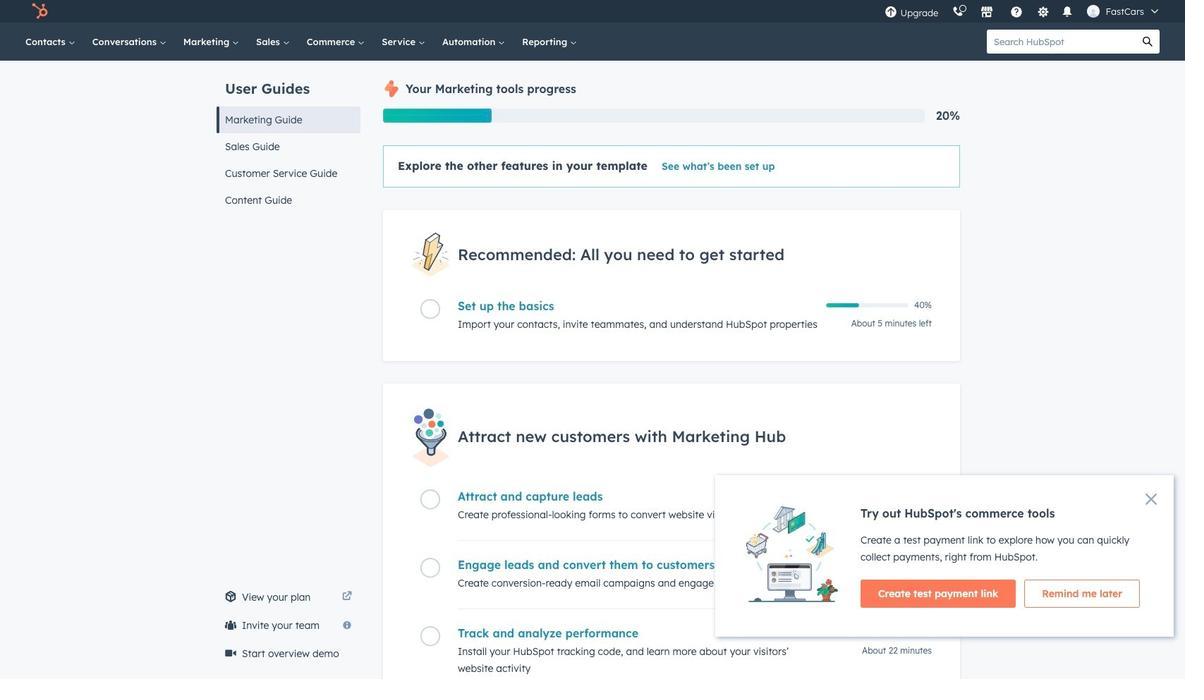 Task type: describe. For each thing, give the bounding box(es) containing it.
[object object] complete progress bar
[[826, 303, 859, 308]]

close image
[[1146, 494, 1157, 505]]

2 link opens in a new window image from the top
[[342, 592, 352, 602]]

marketplaces image
[[981, 6, 994, 19]]



Task type: locate. For each thing, give the bounding box(es) containing it.
1 link opens in a new window image from the top
[[342, 589, 352, 606]]

progress bar
[[383, 109, 491, 123]]

christina overa image
[[1087, 5, 1100, 18]]

menu
[[878, 0, 1168, 23]]

Search HubSpot search field
[[987, 30, 1136, 54]]

link opens in a new window image
[[342, 589, 352, 606], [342, 592, 352, 602]]

user guides element
[[217, 61, 360, 214]]



Task type: vqa. For each thing, say whether or not it's contained in the screenshot.
the left Press to sort. image
no



